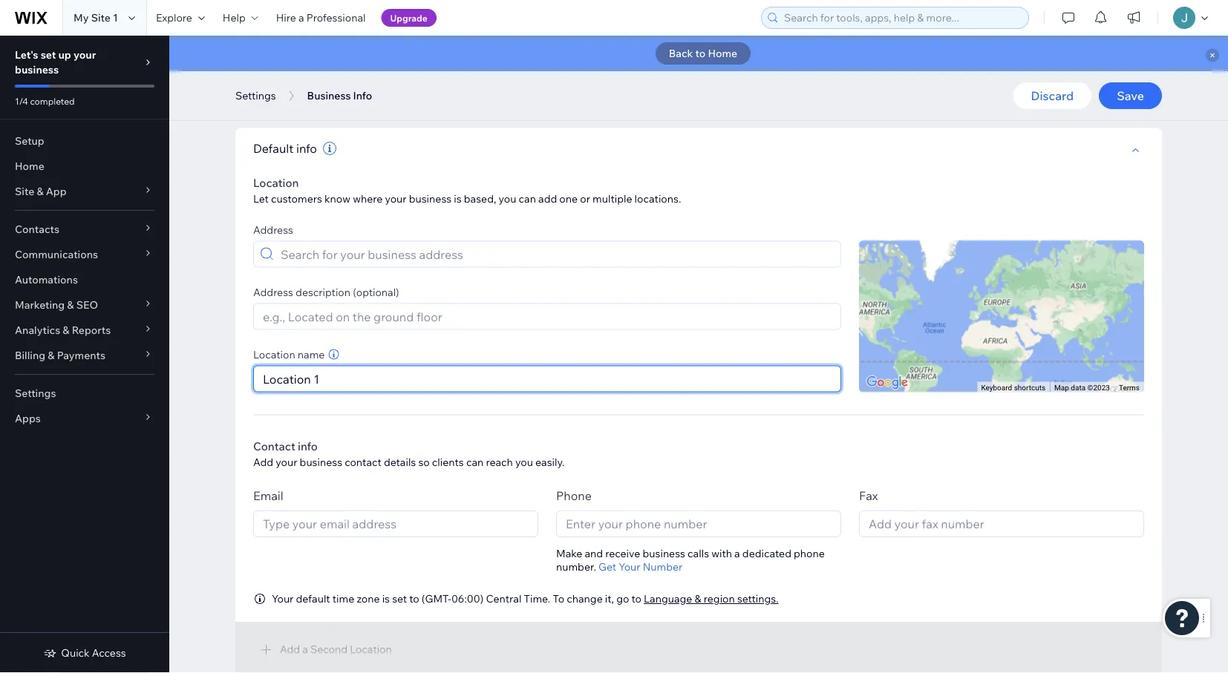 Task type: locate. For each thing, give the bounding box(es) containing it.
0 vertical spatial site
[[91, 11, 111, 24]]

contact
[[318, 76, 375, 96], [345, 456, 382, 469]]

hire
[[276, 11, 296, 24]]

home down setup
[[15, 160, 44, 173]]

e.g., Located on the ground floor field
[[258, 304, 836, 329]]

setup link
[[0, 128, 169, 154]]

business inside location let customers know where your business is based, you can add one or multiple locations.
[[409, 192, 452, 205]]

0 vertical spatial your
[[74, 48, 96, 61]]

info right the default
[[296, 141, 317, 156]]

address
[[253, 223, 293, 236], [253, 286, 293, 299]]

and
[[585, 547, 603, 560]]

settings up the default
[[235, 89, 276, 102]]

location left business at the left top of the page
[[235, 76, 300, 96]]

0 horizontal spatial a
[[299, 11, 304, 24]]

business inside let's set up your business
[[15, 63, 59, 76]]

& left app
[[37, 185, 44, 198]]

default info
[[253, 141, 317, 156]]

1 vertical spatial info
[[296, 141, 317, 156]]

1 horizontal spatial is
[[454, 192, 462, 205]]

address for address description (optional)
[[253, 286, 293, 299]]

& left seo
[[67, 299, 74, 312]]

your right up
[[74, 48, 96, 61]]

you
[[499, 192, 516, 205], [515, 456, 533, 469]]

a
[[299, 11, 304, 24], [735, 547, 740, 560]]

Search for tools, apps, help & more... field
[[780, 7, 1024, 28]]

1 vertical spatial site
[[15, 185, 34, 198]]

0 vertical spatial set
[[41, 48, 56, 61]]

0 horizontal spatial settings
[[15, 387, 56, 400]]

communications button
[[0, 242, 169, 267]]

terms link
[[1119, 383, 1140, 392]]

business right add
[[300, 456, 342, 469]]

you inside location let customers know where your business is based, you can add one or multiple locations.
[[499, 192, 516, 205]]

it,
[[605, 593, 614, 606]]

your right where
[[385, 192, 407, 205]]

1 horizontal spatial a
[[735, 547, 740, 560]]

1 horizontal spatial your
[[619, 561, 641, 574]]

add
[[253, 456, 273, 469]]

a right hire
[[299, 11, 304, 24]]

0 horizontal spatial site
[[15, 185, 34, 198]]

to right go
[[632, 593, 642, 606]]

0 horizontal spatial your
[[74, 48, 96, 61]]

settings inside settings link
[[15, 387, 56, 400]]

address down let
[[253, 223, 293, 236]]

0 horizontal spatial can
[[466, 456, 484, 469]]

email
[[253, 489, 283, 504]]

marketing & seo
[[15, 299, 98, 312]]

let's set up your business
[[15, 48, 96, 76]]

contact inside the contact info add your business contact details so clients can reach you easily.
[[345, 456, 382, 469]]

to right back on the top of page
[[696, 47, 706, 60]]

1 vertical spatial home
[[15, 160, 44, 173]]

0 vertical spatial address
[[253, 223, 293, 236]]

where
[[353, 192, 383, 205]]

analytics & reports
[[15, 324, 111, 337]]

completed
[[30, 95, 75, 107]]

site left app
[[15, 185, 34, 198]]

1 vertical spatial set
[[392, 593, 407, 606]]

& inside "popup button"
[[67, 299, 74, 312]]

1 horizontal spatial can
[[519, 192, 536, 205]]

2 horizontal spatial your
[[385, 192, 407, 205]]

1 vertical spatial settings
[[15, 387, 56, 400]]

multiple
[[593, 192, 632, 205]]

settings inside settings button
[[235, 89, 276, 102]]

details
[[384, 456, 416, 469]]

automations link
[[0, 267, 169, 293]]

you right the based,
[[499, 192, 516, 205]]

is left the based,
[[454, 192, 462, 205]]

can left add
[[519, 192, 536, 205]]

your left the default at the left bottom
[[272, 593, 294, 606]]

info
[[353, 89, 372, 102]]

number.
[[556, 561, 596, 574]]

1 vertical spatial your
[[272, 593, 294, 606]]

1 horizontal spatial settings
[[235, 89, 276, 102]]

Type your email address field
[[258, 512, 533, 537]]

time
[[333, 593, 354, 606]]

1 vertical spatial you
[[515, 456, 533, 469]]

your down receive on the bottom of the page
[[619, 561, 641, 574]]

info right "contact"
[[298, 440, 318, 454]]

& inside dropdown button
[[48, 349, 55, 362]]

to left (gmt-
[[409, 593, 419, 606]]

0 vertical spatial home
[[708, 47, 738, 60]]

back to home alert
[[169, 36, 1228, 71]]

billing & payments
[[15, 349, 105, 362]]

map data ©2023
[[1055, 383, 1110, 392]]

1 horizontal spatial to
[[632, 593, 642, 606]]

address description (optional)
[[253, 286, 399, 299]]

sidebar element
[[0, 36, 169, 674]]

location for &
[[235, 76, 300, 96]]

back to home
[[669, 47, 738, 60]]

get
[[599, 561, 616, 574]]

analytics & reports button
[[0, 318, 169, 343]]

business info
[[307, 89, 372, 102]]

1
[[113, 11, 118, 24]]

location for let
[[253, 176, 299, 190]]

1 vertical spatial your
[[385, 192, 407, 205]]

your inside the contact info add your business contact details so clients can reach you easily.
[[276, 456, 297, 469]]

location & contact info
[[235, 76, 407, 96]]

description
[[296, 286, 351, 299]]

keyboard shortcuts
[[981, 383, 1046, 392]]

your inside button
[[619, 561, 641, 574]]

your
[[619, 561, 641, 574], [272, 593, 294, 606]]

1 address from the top
[[253, 223, 293, 236]]

quick access
[[61, 647, 126, 660]]

1 vertical spatial can
[[466, 456, 484, 469]]

business inside make and receive business calls with a dedicated phone number.
[[643, 547, 685, 560]]

home inside button
[[708, 47, 738, 60]]

& for analytics
[[63, 324, 69, 337]]

location up let
[[253, 176, 299, 190]]

2 vertical spatial info
[[298, 440, 318, 454]]

& right settings button
[[304, 76, 314, 96]]

& inside dropdown button
[[37, 185, 44, 198]]

is right zone
[[382, 593, 390, 606]]

location
[[235, 76, 300, 96], [253, 176, 299, 190], [253, 348, 295, 361]]

business up number
[[643, 547, 685, 560]]

0 vertical spatial your
[[619, 561, 641, 574]]

to
[[696, 47, 706, 60], [409, 593, 419, 606], [632, 593, 642, 606]]

contacts button
[[0, 217, 169, 242]]

home inside sidebar element
[[15, 160, 44, 173]]

info right info
[[378, 76, 407, 96]]

0 vertical spatial is
[[454, 192, 462, 205]]

settings up "apps"
[[15, 387, 56, 400]]

2 horizontal spatial to
[[696, 47, 706, 60]]

&
[[304, 76, 314, 96], [37, 185, 44, 198], [67, 299, 74, 312], [63, 324, 69, 337], [48, 349, 55, 362], [695, 593, 702, 606]]

you right reach
[[515, 456, 533, 469]]

set left up
[[41, 48, 56, 61]]

1 horizontal spatial your
[[276, 456, 297, 469]]

(optional)
[[353, 286, 399, 299]]

2 address from the top
[[253, 286, 293, 299]]

info inside the contact info add your business contact details so clients can reach you easily.
[[298, 440, 318, 454]]

1/4
[[15, 95, 28, 107]]

site left 1
[[91, 11, 111, 24]]

terms
[[1119, 383, 1140, 392]]

(gmt-
[[422, 593, 451, 606]]

0 horizontal spatial set
[[41, 48, 56, 61]]

& for location
[[304, 76, 314, 96]]

set right zone
[[392, 593, 407, 606]]

is
[[454, 192, 462, 205], [382, 593, 390, 606]]

business down let's
[[15, 63, 59, 76]]

1 vertical spatial location
[[253, 176, 299, 190]]

settings
[[235, 89, 276, 102], [15, 387, 56, 400]]

location left name
[[253, 348, 295, 361]]

your down "contact"
[[276, 456, 297, 469]]

time.
[[524, 593, 550, 606]]

site & app
[[15, 185, 67, 198]]

set
[[41, 48, 56, 61], [392, 593, 407, 606]]

Add your location name field
[[258, 367, 836, 392]]

settings.
[[737, 593, 779, 606]]

business left the based,
[[409, 192, 452, 205]]

& inside popup button
[[63, 324, 69, 337]]

1 horizontal spatial set
[[392, 593, 407, 606]]

your inside let's set up your business
[[74, 48, 96, 61]]

home right back on the top of page
[[708, 47, 738, 60]]

0 vertical spatial contact
[[318, 76, 375, 96]]

professional
[[306, 11, 366, 24]]

2 vertical spatial location
[[253, 348, 295, 361]]

payments
[[57, 349, 105, 362]]

analytics
[[15, 324, 60, 337]]

1 horizontal spatial home
[[708, 47, 738, 60]]

info for default info
[[296, 141, 317, 156]]

1 vertical spatial contact
[[345, 456, 382, 469]]

site inside dropdown button
[[15, 185, 34, 198]]

1 vertical spatial a
[[735, 547, 740, 560]]

& right billing
[[48, 349, 55, 362]]

location for name
[[253, 348, 295, 361]]

0 horizontal spatial home
[[15, 160, 44, 173]]

0 vertical spatial settings
[[235, 89, 276, 102]]

0 vertical spatial location
[[235, 76, 300, 96]]

is inside location let customers know where your business is based, you can add one or multiple locations.
[[454, 192, 462, 205]]

access
[[92, 647, 126, 660]]

1 horizontal spatial site
[[91, 11, 111, 24]]

Search for your business address field
[[276, 242, 836, 267]]

can left reach
[[466, 456, 484, 469]]

0 vertical spatial you
[[499, 192, 516, 205]]

receive
[[605, 547, 640, 560]]

1 vertical spatial is
[[382, 593, 390, 606]]

let's
[[15, 48, 38, 61]]

your for set
[[74, 48, 96, 61]]

setup
[[15, 134, 44, 147]]

a right with
[[735, 547, 740, 560]]

& left reports
[[63, 324, 69, 337]]

location inside location let customers know where your business is based, you can add one or multiple locations.
[[253, 176, 299, 190]]

2 vertical spatial your
[[276, 456, 297, 469]]

0 vertical spatial can
[[519, 192, 536, 205]]

address left description
[[253, 286, 293, 299]]

my
[[74, 11, 89, 24]]

1 vertical spatial address
[[253, 286, 293, 299]]



Task type: vqa. For each thing, say whether or not it's contained in the screenshot.
topmost Location
yes



Task type: describe. For each thing, give the bounding box(es) containing it.
automations
[[15, 273, 78, 286]]

& left region
[[695, 593, 702, 606]]

calls
[[688, 547, 709, 560]]

language & region settings. button
[[644, 593, 779, 606]]

0 vertical spatial info
[[378, 76, 407, 96]]

0 horizontal spatial to
[[409, 593, 419, 606]]

a inside make and receive business calls with a dedicated phone number.
[[735, 547, 740, 560]]

map
[[1055, 383, 1069, 392]]

settings button
[[228, 85, 283, 107]]

seo
[[76, 299, 98, 312]]

data
[[1071, 383, 1086, 392]]

discard
[[1031, 88, 1074, 103]]

0 horizontal spatial your
[[272, 593, 294, 606]]

fax
[[859, 489, 878, 504]]

billing & payments button
[[0, 343, 169, 368]]

get your number
[[599, 561, 683, 574]]

Enter your phone number field
[[561, 512, 836, 537]]

back
[[669, 47, 693, 60]]

marketing & seo button
[[0, 293, 169, 318]]

your inside location let customers know where your business is based, you can add one or multiple locations.
[[385, 192, 407, 205]]

& for marketing
[[67, 299, 74, 312]]

communications
[[15, 248, 98, 261]]

site & app button
[[0, 179, 169, 204]]

default
[[253, 141, 294, 156]]

business inside the contact info add your business contact details so clients can reach you easily.
[[300, 456, 342, 469]]

save
[[1117, 88, 1144, 103]]

your default time zone is set to (gmt-06:00) central time. to change it, go to language & region settings.
[[272, 593, 779, 606]]

can inside location let customers know where your business is based, you can add one or multiple locations.
[[519, 192, 536, 205]]

one
[[559, 192, 578, 205]]

customers
[[271, 192, 322, 205]]

my site 1
[[74, 11, 118, 24]]

explore
[[156, 11, 192, 24]]

dedicated
[[743, 547, 792, 560]]

number
[[643, 561, 683, 574]]

to inside button
[[696, 47, 706, 60]]

0 vertical spatial a
[[299, 11, 304, 24]]

up
[[58, 48, 71, 61]]

marketing
[[15, 299, 65, 312]]

so
[[418, 456, 430, 469]]

contact info add your business contact details so clients can reach you easily.
[[253, 440, 565, 469]]

settings for settings link
[[15, 387, 56, 400]]

know
[[325, 192, 351, 205]]

based,
[[464, 192, 496, 205]]

phone
[[794, 547, 825, 560]]

06:00)
[[451, 593, 484, 606]]

0 horizontal spatial is
[[382, 593, 390, 606]]

apps
[[15, 412, 41, 425]]

settings for settings button
[[235, 89, 276, 102]]

hire a professional
[[276, 11, 366, 24]]

make
[[556, 547, 582, 560]]

billing
[[15, 349, 45, 362]]

business
[[307, 89, 351, 102]]

you inside the contact info add your business contact details so clients can reach you easily.
[[515, 456, 533, 469]]

contacts
[[15, 223, 59, 236]]

apps button
[[0, 406, 169, 431]]

to
[[553, 593, 564, 606]]

business info button
[[300, 85, 380, 107]]

with
[[712, 547, 732, 560]]

can inside the contact info add your business contact details so clients can reach you easily.
[[466, 456, 484, 469]]

region
[[704, 593, 735, 606]]

keyboard
[[981, 383, 1012, 392]]

& for site
[[37, 185, 44, 198]]

quick access button
[[43, 647, 126, 660]]

1/4 completed
[[15, 95, 75, 107]]

info for contact info add your business contact details so clients can reach you easily.
[[298, 440, 318, 454]]

let
[[253, 192, 269, 205]]

google image
[[863, 373, 912, 392]]

back to home button
[[656, 42, 751, 65]]

address for address
[[253, 223, 293, 236]]

map region
[[789, 172, 1170, 552]]

upgrade
[[390, 12, 428, 23]]

hire a professional link
[[267, 0, 375, 36]]

your for info
[[276, 456, 297, 469]]

keyboard shortcuts button
[[981, 383, 1046, 393]]

clients
[[432, 456, 464, 469]]

©2023
[[1088, 383, 1110, 392]]

discard button
[[1013, 82, 1092, 109]]

zone
[[357, 593, 380, 606]]

reach
[[486, 456, 513, 469]]

language
[[644, 593, 692, 606]]

upgrade button
[[381, 9, 437, 27]]

contact
[[253, 440, 295, 454]]

help button
[[214, 0, 267, 36]]

help
[[223, 11, 246, 24]]

add
[[538, 192, 557, 205]]

& for billing
[[48, 349, 55, 362]]

save button
[[1099, 82, 1162, 109]]

make and receive business calls with a dedicated phone number.
[[556, 547, 825, 574]]

app
[[46, 185, 67, 198]]

name
[[298, 348, 325, 361]]

set inside let's set up your business
[[41, 48, 56, 61]]

go
[[617, 593, 629, 606]]

change
[[567, 593, 603, 606]]

Add your fax number field
[[864, 512, 1139, 537]]

default
[[296, 593, 330, 606]]

reports
[[72, 324, 111, 337]]



